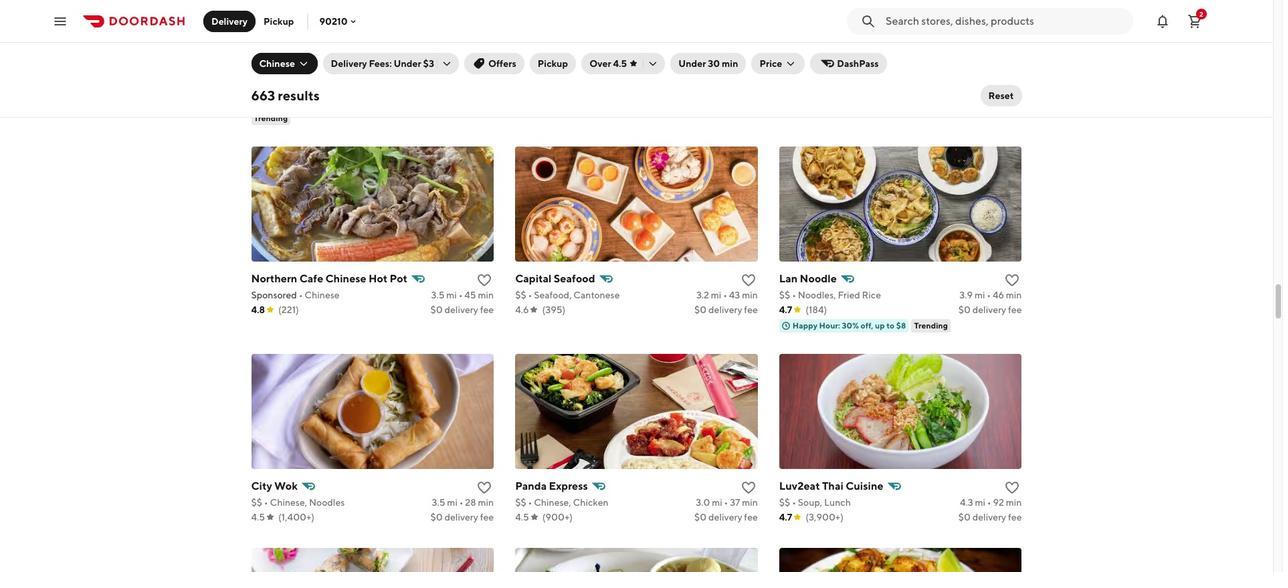Task type: locate. For each thing, give the bounding box(es) containing it.
1 vertical spatial click to add this store to your saved list image
[[477, 480, 493, 496]]

min for city wok
[[478, 497, 494, 508]]

1 vertical spatial pickup button
[[530, 53, 576, 74]]

up
[[876, 320, 885, 330]]

3.5 left "45"
[[431, 290, 445, 300]]

1 horizontal spatial pickup button
[[530, 53, 576, 74]]

hour:
[[820, 320, 841, 330]]

0 horizontal spatial under
[[394, 58, 422, 69]]

$​0 down 3.2
[[695, 304, 707, 315]]

mi right 3.2
[[711, 290, 722, 300]]

$$ • seafood, cantonese
[[516, 290, 620, 300]]

0 vertical spatial pickup button
[[256, 10, 302, 32]]

0 vertical spatial chinese
[[259, 58, 295, 69]]

2 vertical spatial chinese
[[305, 290, 340, 300]]

4.5
[[614, 58, 627, 69], [251, 512, 265, 523], [516, 512, 529, 523]]

click to add this store to your saved list image
[[477, 65, 493, 81], [477, 272, 493, 288], [741, 272, 757, 288], [1005, 272, 1021, 288], [741, 480, 757, 496], [1005, 480, 1021, 496]]

pickup up chinese button
[[264, 16, 294, 26]]

click to add this store to your saved list image for lan noodle
[[1005, 272, 1021, 288]]

1 kitchen from the left
[[279, 65, 318, 77]]

min right "45"
[[478, 290, 494, 300]]

mi left "45"
[[447, 290, 457, 300]]

1 4.8 from the top
[[251, 97, 265, 108]]

$3
[[423, 58, 434, 69]]

kitchen right ming's
[[578, 65, 617, 77]]

$​0 for lan noodle
[[959, 304, 971, 315]]

reset
[[989, 90, 1015, 101]]

fee for city wok
[[480, 512, 494, 523]]

3.2
[[697, 290, 710, 300]]

3.0
[[696, 497, 711, 508]]

$​0 down 3.5 mi • 28 min
[[431, 512, 443, 523]]

92
[[994, 497, 1005, 508]]

pickup left over
[[538, 58, 568, 69]]

city
[[251, 480, 272, 492]]

thai inside otus thai kitchen & coffee 3.8 mi • 38 min $​0 delivery fee
[[812, 65, 833, 77]]

click to add this store to your saved list image up the 4.3 mi • 92 min
[[1005, 480, 1021, 496]]

fee
[[1009, 97, 1023, 108], [480, 304, 494, 315], [745, 304, 758, 315], [1009, 304, 1023, 315], [480, 512, 494, 523], [745, 512, 758, 523], [1009, 512, 1023, 523]]

$$ • noodles, fried rice
[[780, 290, 882, 300]]

chinese, up (900+) on the left bottom of the page
[[534, 497, 572, 508]]

min right 46
[[1007, 290, 1023, 300]]

0 vertical spatial click to add this store to your saved list image
[[741, 65, 757, 81]]

delivery down 3.2 mi • 43 min
[[709, 304, 743, 315]]

click to add this store to your saved list image up 3.5 mi • 45 min
[[477, 272, 493, 288]]

$​0 delivery fee down 3.2 mi • 43 min
[[695, 304, 758, 315]]

delivery down 3.0 mi • 37 min
[[709, 512, 743, 523]]

$$
[[251, 82, 262, 93], [516, 290, 527, 300], [780, 290, 791, 300], [251, 497, 262, 508], [516, 497, 527, 508], [780, 497, 791, 508]]

0 horizontal spatial delivery
[[212, 16, 248, 26]]

delivery for delivery fees: under $3
[[331, 58, 367, 69]]

panda express
[[516, 480, 588, 492]]

mi for luv2eat thai cuisine
[[976, 497, 986, 508]]

1 4.7 from the top
[[780, 304, 793, 315]]

46
[[993, 290, 1005, 300]]

38
[[994, 82, 1005, 93]]

0 horizontal spatial chinese,
[[270, 497, 307, 508]]

4.7 for lan noodle
[[780, 304, 793, 315]]

45
[[465, 290, 476, 300]]

3 items, open order cart image
[[1188, 13, 1204, 29]]

0 vertical spatial delivery
[[212, 16, 248, 26]]

mi for panda express
[[712, 497, 723, 508]]

min right '43'
[[742, 290, 758, 300]]

pickup
[[264, 16, 294, 26], [538, 58, 568, 69]]

2 horizontal spatial 4.5
[[614, 58, 627, 69]]

chinese up healthy,
[[259, 58, 295, 69]]

happy
[[793, 320, 818, 330]]

4.7
[[780, 304, 793, 315], [780, 512, 793, 523]]

fee for northern cafe chinese hot pot
[[480, 304, 494, 315]]

fee inside otus thai kitchen & coffee 3.8 mi • 38 min $​0 delivery fee
[[1009, 97, 1023, 108]]

$$ down city
[[251, 497, 262, 508]]

goop kitchen
[[251, 65, 318, 77]]

min right 38
[[1007, 82, 1023, 93]]

3.5 left 28
[[432, 497, 446, 508]]

under left "30"
[[679, 58, 706, 69]]

chinese,
[[270, 497, 307, 508], [534, 497, 572, 508]]

delivery for northern cafe chinese hot pot
[[445, 304, 479, 315]]

0 horizontal spatial kitchen
[[279, 65, 318, 77]]

click to add this store to your saved list image up 3.0 mi • 37 min
[[741, 480, 757, 496]]

1 vertical spatial chinese
[[326, 272, 367, 285]]

• down lan
[[793, 290, 797, 300]]

1 vertical spatial 4.7
[[780, 512, 793, 523]]

• inside otus thai kitchen & coffee 3.8 mi • 38 min $​0 delivery fee
[[988, 82, 992, 93]]

under inside button
[[679, 58, 706, 69]]

• down city
[[264, 497, 268, 508]]

chinese, for wok
[[270, 497, 307, 508]]

click to add this store to your saved list image up 3.2 mi • 43 min
[[741, 272, 757, 288]]

4.5 down city
[[251, 512, 265, 523]]

$$ down the panda
[[516, 497, 527, 508]]

capital
[[516, 272, 552, 285]]

3.5 mi • 45 min
[[431, 290, 494, 300]]

kitchen inside otus thai kitchen & coffee 3.8 mi • 38 min $​0 delivery fee
[[835, 65, 875, 77]]

4.8 down the goop
[[251, 97, 265, 108]]

2 kitchen from the left
[[578, 65, 617, 77]]

coffee
[[886, 65, 921, 77]]

chinese, for express
[[534, 497, 572, 508]]

goop
[[251, 65, 277, 77]]

min right "92"
[[1007, 497, 1023, 508]]

delivery for delivery
[[212, 16, 248, 26]]

$​0 delivery fee down 3.5 mi • 28 min
[[431, 512, 494, 523]]

0 vertical spatial thai
[[812, 65, 833, 77]]

$$ for lan noodle
[[780, 290, 791, 300]]

(900+)
[[543, 512, 573, 523]]

delivery down 38
[[973, 97, 1007, 108]]

1 horizontal spatial under
[[679, 58, 706, 69]]

$​0 delivery fee down the 4.3 mi • 92 min
[[959, 512, 1023, 523]]

delivery for lan noodle
[[973, 304, 1007, 315]]

• left 46
[[988, 290, 992, 300]]

kitchen left & at the top
[[835, 65, 875, 77]]

min
[[722, 58, 739, 69], [1007, 82, 1023, 93], [478, 290, 494, 300], [742, 290, 758, 300], [1007, 290, 1023, 300], [478, 497, 494, 508], [742, 497, 758, 508], [1007, 497, 1023, 508]]

1 horizontal spatial trending
[[915, 320, 949, 330]]

mi right 3.0
[[712, 497, 723, 508]]

30%
[[843, 320, 860, 330]]

$$ for city wok
[[251, 497, 262, 508]]

mi inside otus thai kitchen & coffee 3.8 mi • 38 min $​0 delivery fee
[[976, 82, 986, 93]]

delivery down the 4.3 mi • 92 min
[[973, 512, 1007, 523]]

$$ up "4.6"
[[516, 290, 527, 300]]

1 vertical spatial thai
[[823, 480, 844, 492]]

• left 38
[[988, 82, 992, 93]]

4.7 down the $$ • soup, lunch
[[780, 512, 793, 523]]

1 horizontal spatial 4.5
[[516, 512, 529, 523]]

price
[[760, 58, 783, 69]]

0 horizontal spatial trending
[[254, 113, 288, 123]]

sponsored • chinese
[[251, 290, 340, 300]]

mi for lan noodle
[[975, 290, 986, 300]]

$​0 down the 3.9
[[959, 304, 971, 315]]

noodles
[[309, 497, 345, 508]]

mi for capital seafood
[[711, 290, 722, 300]]

mi right 4.3
[[976, 497, 986, 508]]

•
[[264, 82, 268, 93], [988, 82, 992, 93], [299, 290, 303, 300], [459, 290, 463, 300], [528, 290, 532, 300], [724, 290, 728, 300], [793, 290, 797, 300], [988, 290, 992, 300], [264, 497, 268, 508], [460, 497, 464, 508], [528, 497, 532, 508], [725, 497, 729, 508], [793, 497, 797, 508], [988, 497, 992, 508]]

trending right $8
[[915, 320, 949, 330]]

mi
[[976, 82, 986, 93], [447, 290, 457, 300], [711, 290, 722, 300], [975, 290, 986, 300], [447, 497, 458, 508], [712, 497, 723, 508], [976, 497, 986, 508]]

min for panda express
[[742, 497, 758, 508]]

(1,100+)
[[279, 97, 313, 108]]

$$ • soup, lunch
[[780, 497, 851, 508]]

click to add this store to your saved list image
[[741, 65, 757, 81], [477, 480, 493, 496]]

mi left 28
[[447, 497, 458, 508]]

delivery down 3.9 mi • 46 min
[[973, 304, 1007, 315]]

1 vertical spatial delivery
[[331, 58, 367, 69]]

click to add this store to your saved list image for goop kitchen
[[477, 65, 493, 81]]

trending down the 663
[[254, 113, 288, 123]]

chinese
[[259, 58, 295, 69], [326, 272, 367, 285], [305, 290, 340, 300]]

2 4.8 from the top
[[251, 304, 265, 315]]

2 horizontal spatial kitchen
[[835, 65, 875, 77]]

under
[[394, 58, 422, 69], [679, 58, 706, 69]]

min right 28
[[478, 497, 494, 508]]

0 horizontal spatial pickup
[[264, 16, 294, 26]]

soup,
[[798, 497, 823, 508]]

1 vertical spatial 3.5
[[432, 497, 446, 508]]

$$ down lan
[[780, 290, 791, 300]]

kitchen
[[279, 65, 318, 77], [578, 65, 617, 77], [835, 65, 875, 77]]

cafe
[[300, 272, 324, 285]]

2 under from the left
[[679, 58, 706, 69]]

30
[[708, 58, 720, 69]]

click to add this store to your saved list image left chef
[[477, 65, 493, 81]]

pickup button left over
[[530, 53, 576, 74]]

$$ down the luv2eat
[[780, 497, 791, 508]]

click to add this store to your saved list image for capital seafood
[[741, 272, 757, 288]]

0 vertical spatial 3.5
[[431, 290, 445, 300]]

delivery for capital seafood
[[709, 304, 743, 315]]

1 vertical spatial 4.8
[[251, 304, 265, 315]]

2 chinese, from the left
[[534, 497, 572, 508]]

$​0 delivery fee down 3.0 mi • 37 min
[[695, 512, 758, 523]]

4.5 down the panda
[[516, 512, 529, 523]]

under left $3
[[394, 58, 422, 69]]

• down capital at top left
[[528, 290, 532, 300]]

delivery for luv2eat thai cuisine
[[973, 512, 1007, 523]]

fee for luv2eat thai cuisine
[[1009, 512, 1023, 523]]

$$ for luv2eat thai cuisine
[[780, 497, 791, 508]]

1 horizontal spatial delivery
[[331, 58, 367, 69]]

(1,400+)
[[279, 512, 315, 523]]

0 vertical spatial pickup
[[264, 16, 294, 26]]

mi right the 3.9
[[975, 290, 986, 300]]

under 30 min
[[679, 58, 739, 69]]

thai right the "otus"
[[812, 65, 833, 77]]

min right 37
[[742, 497, 758, 508]]

thai
[[812, 65, 833, 77], [823, 480, 844, 492]]

chinese for northern cafe chinese hot pot
[[326, 272, 367, 285]]

seafood,
[[534, 290, 572, 300]]

• left "45"
[[459, 290, 463, 300]]

happy hour: 30% off, up to $8
[[793, 320, 907, 330]]

ming's
[[542, 65, 575, 77]]

luv2eat
[[780, 480, 820, 492]]

$$ for panda express
[[516, 497, 527, 508]]

• up the (221) at bottom left
[[299, 290, 303, 300]]

chinese down northern cafe chinese hot pot
[[305, 290, 340, 300]]

3 kitchen from the left
[[835, 65, 875, 77]]

4.8 down 'sponsored'
[[251, 304, 265, 315]]

click to add this store to your saved list image left "price"
[[741, 65, 757, 81]]

click to add this store to your saved list image up 3.5 mi • 28 min
[[477, 480, 493, 496]]

4.5 for city wok
[[251, 512, 265, 523]]

chinese button
[[251, 53, 318, 74]]

1 vertical spatial trending
[[915, 320, 949, 330]]

0 horizontal spatial 4.5
[[251, 512, 265, 523]]

3.8
[[961, 82, 974, 93]]

1 vertical spatial pickup
[[538, 58, 568, 69]]

thai up the lunch
[[823, 480, 844, 492]]

lan
[[780, 272, 798, 285]]

kitchen for chef ming's kitchen
[[578, 65, 617, 77]]

3.0 mi • 37 min
[[696, 497, 758, 508]]

mi for city wok
[[447, 497, 458, 508]]

$​0 delivery fee for lan noodle
[[959, 304, 1023, 315]]

delivery inside button
[[212, 16, 248, 26]]

kitchen up $$ • healthy, gluten-free
[[279, 65, 318, 77]]

hot
[[369, 272, 388, 285]]

$​0 delivery fee down 3.5 mi • 45 min
[[431, 304, 494, 315]]

fees:
[[369, 58, 392, 69]]

$​0 delivery fee down 3.9 mi • 46 min
[[959, 304, 1023, 315]]

chef ming's kitchen
[[516, 65, 617, 77]]

0 vertical spatial 4.8
[[251, 97, 265, 108]]

0 horizontal spatial click to add this store to your saved list image
[[477, 480, 493, 496]]

chinese, down wok at the left of page
[[270, 497, 307, 508]]

$​0 for panda express
[[695, 512, 707, 523]]

trending
[[254, 113, 288, 123], [915, 320, 949, 330]]

pickup button up chinese button
[[256, 10, 302, 32]]

lan noodle
[[780, 272, 837, 285]]

4.5 right over
[[614, 58, 627, 69]]

• left '43'
[[724, 290, 728, 300]]

click to add this store to your saved list image up 3.9 mi • 46 min
[[1005, 272, 1021, 288]]

fried
[[838, 290, 861, 300]]

delivery down 3.5 mi • 45 min
[[445, 304, 479, 315]]

min right "30"
[[722, 58, 739, 69]]

notification bell image
[[1155, 13, 1172, 29]]

thai for otus
[[812, 65, 833, 77]]

1 horizontal spatial kitchen
[[578, 65, 617, 77]]

1 horizontal spatial chinese,
[[534, 497, 572, 508]]

$​0 inside otus thai kitchen & coffee 3.8 mi • 38 min $​0 delivery fee
[[959, 97, 971, 108]]

$​0 down 3.5 mi • 45 min
[[431, 304, 443, 315]]

luv2eat thai cuisine
[[780, 480, 884, 492]]

cuisine
[[846, 480, 884, 492]]

delivery button
[[204, 10, 256, 32]]

0 vertical spatial 4.7
[[780, 304, 793, 315]]

min inside under 30 min button
[[722, 58, 739, 69]]

2 4.7 from the top
[[780, 512, 793, 523]]

(395)
[[543, 304, 566, 315]]

delivery down 3.5 mi • 28 min
[[445, 512, 479, 523]]

kitchen for otus thai kitchen & coffee 3.8 mi • 38 min $​0 delivery fee
[[835, 65, 875, 77]]

delivery
[[212, 16, 248, 26], [331, 58, 367, 69]]

0 vertical spatial trending
[[254, 113, 288, 123]]

$​0 down 4.3
[[959, 512, 971, 523]]

4.7 left (184)
[[780, 304, 793, 315]]

$$ • chinese, noodles
[[251, 497, 345, 508]]

3.5 for city wok
[[432, 497, 446, 508]]

Store search: begin typing to search for stores available on DoorDash text field
[[886, 14, 1126, 28]]

$​0 for northern cafe chinese hot pot
[[431, 304, 443, 315]]

$​0 down 3.0
[[695, 512, 707, 523]]

4.3 mi • 92 min
[[961, 497, 1023, 508]]

1 chinese, from the left
[[270, 497, 307, 508]]

mi right the 3.8 at right
[[976, 82, 986, 93]]

$​0 down the 3.8 at right
[[959, 97, 971, 108]]

$$ down the goop
[[251, 82, 262, 93]]

chinese left hot
[[326, 272, 367, 285]]



Task type: vqa. For each thing, say whether or not it's contained in the screenshot.


Task type: describe. For each thing, give the bounding box(es) containing it.
43
[[730, 290, 741, 300]]

4.7 for luv2eat thai cuisine
[[780, 512, 793, 523]]

chef ming's kitchen link
[[516, 62, 758, 112]]

$8
[[897, 320, 907, 330]]

(221)
[[279, 304, 299, 315]]

seafood
[[554, 272, 596, 285]]

$​0 delivery fee for capital seafood
[[695, 304, 758, 315]]

min inside otus thai kitchen & coffee 3.8 mi • 38 min $​0 delivery fee
[[1007, 82, 1023, 93]]

90210
[[320, 16, 348, 26]]

4.8 for (221)
[[251, 304, 265, 315]]

click to add this store to your saved list image for panda express
[[741, 480, 757, 496]]

• left 28
[[460, 497, 464, 508]]

4.5 inside over 4.5 button
[[614, 58, 627, 69]]

wok
[[274, 480, 298, 492]]

• down the panda
[[528, 497, 532, 508]]

dashpass
[[838, 58, 879, 69]]

$​0 delivery fee for luv2eat thai cuisine
[[959, 512, 1023, 523]]

mi for northern cafe chinese hot pot
[[447, 290, 457, 300]]

open menu image
[[52, 13, 68, 29]]

cantonese
[[574, 290, 620, 300]]

northern cafe chinese hot pot
[[251, 272, 408, 285]]

click to add this store to your saved list image for luv2eat thai cuisine
[[1005, 480, 1021, 496]]

&
[[877, 65, 884, 77]]

0 horizontal spatial pickup button
[[256, 10, 302, 32]]

4.3
[[961, 497, 974, 508]]

2 button
[[1182, 8, 1209, 34]]

over 4.5 button
[[582, 53, 666, 74]]

healthy,
[[270, 82, 305, 93]]

663
[[251, 88, 275, 103]]

capital seafood
[[516, 272, 596, 285]]

min for northern cafe chinese hot pot
[[478, 290, 494, 300]]

2
[[1200, 10, 1204, 18]]

delivery for city wok
[[445, 512, 479, 523]]

1 under from the left
[[394, 58, 422, 69]]

3.9
[[960, 290, 973, 300]]

thai for luv2eat
[[823, 480, 844, 492]]

$$ • healthy, gluten-free
[[251, 82, 360, 93]]

37
[[731, 497, 741, 508]]

lunch
[[825, 497, 851, 508]]

min for capital seafood
[[742, 290, 758, 300]]

663 results
[[251, 88, 320, 103]]

(3,900+)
[[806, 512, 844, 523]]

off,
[[861, 320, 874, 330]]

$$ for capital seafood
[[516, 290, 527, 300]]

delivery inside otus thai kitchen & coffee 3.8 mi • 38 min $​0 delivery fee
[[973, 97, 1007, 108]]

fee for capital seafood
[[745, 304, 758, 315]]

4.5 for panda express
[[516, 512, 529, 523]]

chinese for sponsored • chinese
[[305, 290, 340, 300]]

$$ • chinese, chicken
[[516, 497, 609, 508]]

otus thai kitchen & coffee 3.8 mi • 38 min $​0 delivery fee
[[780, 65, 1023, 108]]

4.8 for (1,100+)
[[251, 97, 265, 108]]

min for luv2eat thai cuisine
[[1007, 497, 1023, 508]]

gluten-
[[307, 82, 341, 93]]

city wok
[[251, 480, 298, 492]]

3.5 for northern cafe chinese hot pot
[[431, 290, 445, 300]]

• left 'soup,'
[[793, 497, 797, 508]]

noodle
[[800, 272, 837, 285]]

click to add this store to your saved list image for northern cafe chinese hot pot
[[477, 272, 493, 288]]

fee for lan noodle
[[1009, 304, 1023, 315]]

fee for panda express
[[745, 512, 758, 523]]

sponsored
[[251, 290, 297, 300]]

1 horizontal spatial click to add this store to your saved list image
[[741, 65, 757, 81]]

otus
[[780, 65, 810, 77]]

4.6
[[516, 304, 529, 315]]

3.5 mi • 28 min
[[432, 497, 494, 508]]

(184)
[[806, 304, 828, 315]]

noodles,
[[798, 290, 837, 300]]

under 30 min button
[[671, 53, 747, 74]]

28
[[465, 497, 476, 508]]

1 horizontal spatial pickup
[[538, 58, 568, 69]]

chef
[[516, 65, 540, 77]]

pot
[[390, 272, 408, 285]]

express
[[549, 480, 588, 492]]

free
[[341, 82, 360, 93]]

$​0 delivery fee for panda express
[[695, 512, 758, 523]]

• left "92"
[[988, 497, 992, 508]]

• down the goop
[[264, 82, 268, 93]]

rice
[[863, 290, 882, 300]]

reset button
[[981, 85, 1023, 106]]

over
[[590, 58, 612, 69]]

$​0 delivery fee for city wok
[[431, 512, 494, 523]]

delivery fees: under $3
[[331, 58, 434, 69]]

chinese inside button
[[259, 58, 295, 69]]

to
[[887, 320, 895, 330]]

price button
[[752, 53, 806, 74]]

delivery for panda express
[[709, 512, 743, 523]]

• left 37
[[725, 497, 729, 508]]

panda
[[516, 480, 547, 492]]

dashpass button
[[811, 53, 887, 74]]

results
[[278, 88, 320, 103]]

$​0 delivery fee for northern cafe chinese hot pot
[[431, 304, 494, 315]]

$​0 for capital seafood
[[695, 304, 707, 315]]

min for lan noodle
[[1007, 290, 1023, 300]]

3.9 mi • 46 min
[[960, 290, 1023, 300]]

$​0 for luv2eat thai cuisine
[[959, 512, 971, 523]]

offers button
[[465, 53, 525, 74]]

northern
[[251, 272, 297, 285]]

$​0 for city wok
[[431, 512, 443, 523]]

3.2 mi • 43 min
[[697, 290, 758, 300]]

90210 button
[[320, 16, 359, 26]]



